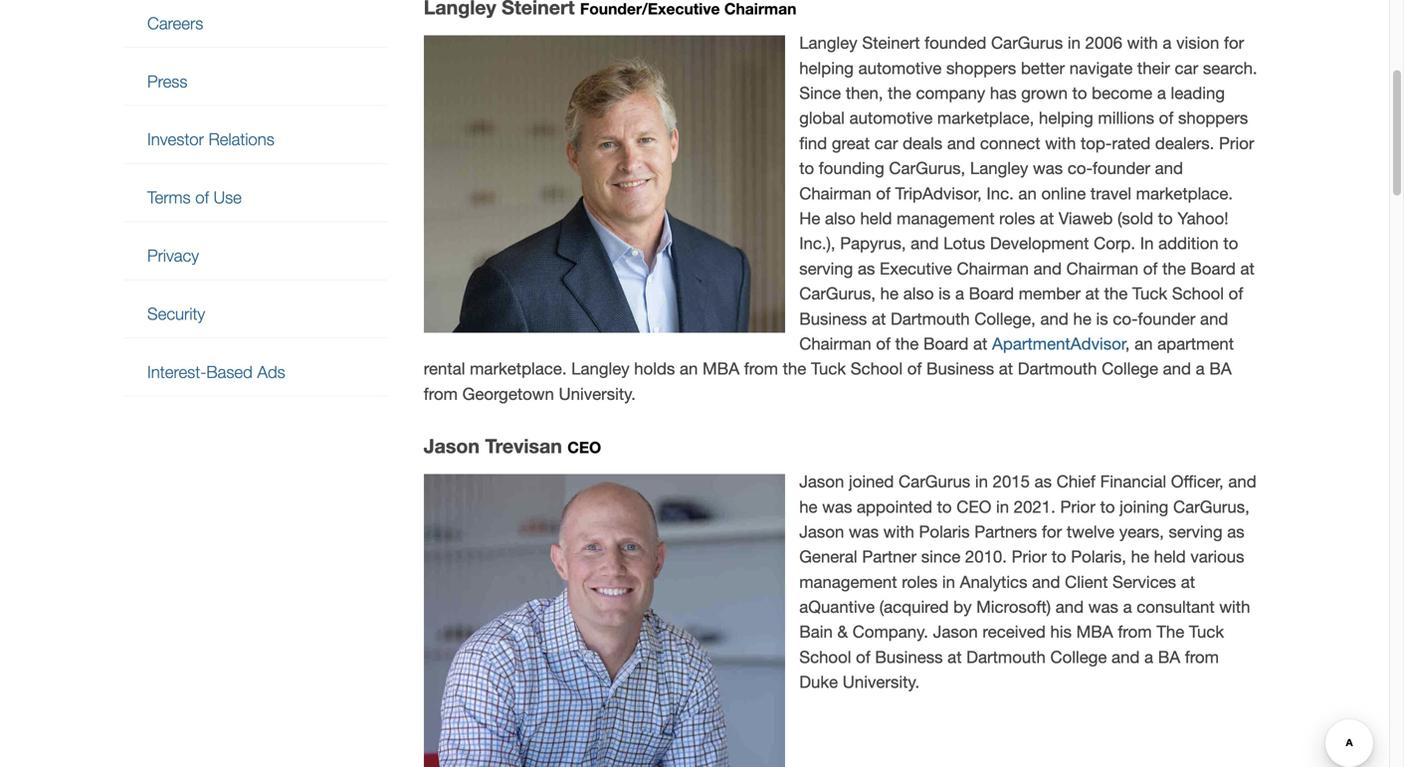 Task type: locate. For each thing, give the bounding box(es) containing it.
and down dealers.
[[1155, 158, 1183, 178]]

member
[[1019, 284, 1081, 303]]

officer,
[[1171, 472, 1224, 491]]

from
[[744, 359, 778, 378], [424, 384, 458, 403], [1118, 622, 1152, 642], [1185, 647, 1219, 667]]

business inside , an apartment rental marketplace. langley holds an mba from the tuck school of business at dartmouth college and a ba from georgetown university.
[[927, 359, 995, 378]]

2 horizontal spatial as
[[1228, 522, 1245, 541]]

1 vertical spatial prior
[[1061, 497, 1096, 516]]

2 horizontal spatial tuck
[[1189, 622, 1224, 642]]

0 horizontal spatial langley
[[572, 359, 630, 378]]

shoppers
[[947, 58, 1017, 77], [1179, 108, 1249, 128]]

0 horizontal spatial ceo
[[568, 438, 601, 457]]

college,
[[975, 309, 1036, 328]]

ba down apartment
[[1210, 359, 1232, 378]]

held up papyrus,
[[860, 209, 892, 228]]

2 horizontal spatial langley
[[970, 158, 1029, 178]]

roles inside langley steinert founded cargurus in 2006 with a vision for helping automotive shoppers better navigate their car search. since then, the company has grown to become a leading global automotive marketplace, helping millions of shoppers find great car deals and connect with top-rated dealers. prior to founding cargurus, langley was co-founder and chairman of tripadvisor, inc. an online travel marketplace. he also held management roles at viaweb (sold to yahoo! inc.), papyrus, and lotus development corp. in addition to serving as executive chairman and chairman of the board at cargurus, he also is a board member at the tuck school of business at dartmouth college, and he is co-founder and chairman of the board at
[[1000, 209, 1035, 228]]

cargurus, down officer,
[[1174, 497, 1250, 516]]

1 vertical spatial tuck
[[811, 359, 846, 378]]

university. down holds
[[559, 384, 636, 403]]

marketplace. up yahoo!
[[1136, 183, 1233, 203]]

1 vertical spatial dartmouth
[[1018, 359, 1097, 378]]

2 vertical spatial business
[[875, 647, 943, 667]]

1 horizontal spatial for
[[1224, 33, 1244, 52]]

roles inside jason joined cargurus in 2015 as chief financial officer, and he was appointed to ceo in 2021. prior to joining cargurus, jason was with polaris partners for twelve years, serving as general partner since 2010. prior to polaris, he held various management roles in analytics and client services at aquantive (acquired by microsoft) and was a consultant with bain & company. jason received his mba from the tuck school of business at dartmouth college and a ba from duke university.
[[902, 572, 938, 592]]

1 vertical spatial automotive
[[850, 108, 933, 128]]

automotive down steinert
[[859, 58, 942, 77]]

1 horizontal spatial prior
[[1061, 497, 1096, 516]]

chairman
[[799, 183, 872, 203], [957, 259, 1029, 278], [1067, 259, 1139, 278], [799, 334, 872, 353]]

automotive
[[859, 58, 942, 77], [850, 108, 933, 128]]

their
[[1138, 58, 1170, 77]]

jason up general at the bottom right of page
[[799, 522, 844, 541]]

board down 'executive'
[[924, 334, 969, 353]]

2 vertical spatial school
[[799, 647, 852, 667]]

rental
[[424, 359, 465, 378]]

helping up since
[[799, 58, 854, 77]]

co- up , on the top right of the page
[[1113, 309, 1138, 328]]

1 horizontal spatial tuck
[[1133, 284, 1168, 303]]

prior
[[1219, 133, 1255, 153], [1061, 497, 1096, 516], [1012, 547, 1047, 567]]

business down the company.
[[875, 647, 943, 667]]

connect
[[980, 133, 1041, 153]]

prior right dealers.
[[1219, 133, 1255, 153]]

jason left trevisan at the left of the page
[[424, 435, 480, 458]]

2 vertical spatial tuck
[[1189, 622, 1224, 642]]

0 vertical spatial an
[[1019, 183, 1037, 203]]

board up "college,"
[[969, 284, 1014, 303]]

0 vertical spatial board
[[1191, 259, 1236, 278]]

management up aquantive
[[799, 572, 897, 592]]

to up the client
[[1052, 547, 1067, 567]]

viaweb
[[1059, 209, 1113, 228]]

in left "2006"
[[1068, 33, 1081, 52]]

microsoft)
[[977, 597, 1051, 617]]

1 horizontal spatial roles
[[1000, 209, 1035, 228]]

in left 2015 at the right bottom of page
[[975, 472, 988, 491]]

and up apartment
[[1201, 309, 1229, 328]]

founding
[[819, 158, 885, 178]]

2 horizontal spatial cargurus,
[[1174, 497, 1250, 516]]

roles up (acquired
[[902, 572, 938, 592]]

1 horizontal spatial ceo
[[957, 497, 992, 516]]

a
[[1163, 33, 1172, 52], [1157, 83, 1166, 103], [956, 284, 965, 303], [1196, 359, 1205, 378], [1123, 597, 1132, 617], [1145, 647, 1154, 667]]

0 vertical spatial co-
[[1068, 158, 1093, 178]]

mba right his
[[1077, 622, 1114, 642]]

cargurus, down deals
[[889, 158, 966, 178]]

ceo up polaris
[[957, 497, 992, 516]]

cargurus inside jason joined cargurus in 2015 as chief financial officer, and he was appointed to ceo in 2021. prior to joining cargurus, jason was with polaris partners for twelve years, serving as general partner since 2010. prior to polaris, he held various management roles in analytics and client services at aquantive (acquired by microsoft) and was a consultant with bain & company. jason received his mba from the tuck school of business at dartmouth college and a ba from duke university.
[[899, 472, 971, 491]]

1 vertical spatial for
[[1042, 522, 1062, 541]]

navigate
[[1070, 58, 1133, 77]]

is down 'executive'
[[939, 284, 951, 303]]

tripadvisor,
[[895, 183, 982, 203]]

automotive down then, at the right of page
[[850, 108, 933, 128]]

langley
[[799, 33, 858, 52], [970, 158, 1029, 178], [572, 359, 630, 378]]

serving up various
[[1169, 522, 1223, 541]]

twelve
[[1067, 522, 1115, 541]]

0 vertical spatial shoppers
[[947, 58, 1017, 77]]

he down years, at the right of the page
[[1131, 547, 1150, 567]]

0 horizontal spatial roles
[[902, 572, 938, 592]]

1 vertical spatial business
[[927, 359, 995, 378]]

ba down the
[[1158, 647, 1181, 667]]

and up his
[[1056, 597, 1084, 617]]

partners
[[975, 522, 1038, 541]]

0 vertical spatial serving
[[799, 259, 853, 278]]

was up online
[[1033, 158, 1063, 178]]

for up the search. on the right
[[1224, 33, 1244, 52]]

management inside langley steinert founded cargurus in 2006 with a vision for helping automotive shoppers better navigate their car search. since then, the company has grown to become a leading global automotive marketplace, helping millions of shoppers find great car deals and connect with top-rated dealers. prior to founding cargurus, langley was co-founder and chairman of tripadvisor, inc. an online travel marketplace. he also held management roles at viaweb (sold to yahoo! inc.), papyrus, and lotus development corp. in addition to serving as executive chairman and chairman of the board at cargurus, he also is a board member at the tuck school of business at dartmouth college, and he is co-founder and chairman of the board at
[[897, 209, 995, 228]]

1 vertical spatial also
[[904, 284, 934, 303]]

car right great
[[875, 133, 898, 153]]

0 vertical spatial university.
[[559, 384, 636, 403]]

founder
[[1093, 158, 1151, 178], [1138, 309, 1196, 328]]

school
[[1172, 284, 1224, 303], [851, 359, 903, 378], [799, 647, 852, 667]]

menu
[[124, 0, 387, 397]]

ba inside , an apartment rental marketplace. langley holds an mba from the tuck school of business at dartmouth college and a ba from georgetown university.
[[1210, 359, 1232, 378]]

0 horizontal spatial as
[[858, 259, 875, 278]]

1 horizontal spatial cargurus,
[[889, 158, 966, 178]]

was up 'partner'
[[849, 522, 879, 541]]

1 vertical spatial is
[[1096, 309, 1109, 328]]

1 vertical spatial mba
[[1077, 622, 1114, 642]]

1 vertical spatial langley
[[970, 158, 1029, 178]]

menu containing careers
[[124, 0, 387, 397]]

1 vertical spatial serving
[[1169, 522, 1223, 541]]

&
[[838, 622, 848, 642]]

as down papyrus,
[[858, 259, 875, 278]]

university. inside , an apartment rental marketplace. langley holds an mba from the tuck school of business at dartmouth college and a ba from georgetown university.
[[559, 384, 636, 403]]

joining
[[1120, 497, 1169, 516]]

dartmouth inside jason joined cargurus in 2015 as chief financial officer, and he was appointed to ceo in 2021. prior to joining cargurus, jason was with polaris partners for twelve years, serving as general partner since 2010. prior to polaris, he held various management roles in analytics and client services at aquantive (acquired by microsoft) and was a consultant with bain & company. jason received his mba from the tuck school of business at dartmouth college and a ba from duke university.
[[967, 647, 1046, 667]]

also
[[825, 209, 856, 228], [904, 284, 934, 303]]

1 vertical spatial an
[[1135, 334, 1153, 353]]

1 horizontal spatial held
[[1154, 547, 1186, 567]]

dartmouth down 'executive'
[[891, 309, 970, 328]]

and down marketplace,
[[947, 133, 976, 153]]

and right officer,
[[1229, 472, 1257, 491]]

1 horizontal spatial car
[[1175, 58, 1199, 77]]

investor relations
[[147, 130, 275, 149]]

the inside , an apartment rental marketplace. langley holds an mba from the tuck school of business at dartmouth college and a ba from georgetown university.
[[783, 359, 807, 378]]

of inside menu
[[195, 188, 209, 207]]

0 vertical spatial mba
[[703, 359, 740, 378]]

a down consultant
[[1145, 647, 1154, 667]]

mba right holds
[[703, 359, 740, 378]]

ads
[[257, 362, 285, 382]]

mba inside , an apartment rental marketplace. langley holds an mba from the tuck school of business at dartmouth college and a ba from georgetown university.
[[703, 359, 740, 378]]

chief
[[1057, 472, 1096, 491]]

millions
[[1098, 108, 1155, 128]]

as
[[858, 259, 875, 278], [1035, 472, 1052, 491], [1228, 522, 1245, 541]]

privacy link
[[124, 232, 387, 279]]

roles down inc.
[[1000, 209, 1035, 228]]

management inside jason joined cargurus in 2015 as chief financial officer, and he was appointed to ceo in 2021. prior to joining cargurus, jason was with polaris partners for twelve years, serving as general partner since 2010. prior to polaris, he held various management roles in analytics and client services at aquantive (acquired by microsoft) and was a consultant with bain & company. jason received his mba from the tuck school of business at dartmouth college and a ba from duke university.
[[799, 572, 897, 592]]

serving inside langley steinert founded cargurus in 2006 with a vision for helping automotive shoppers better navigate their car search. since then, the company has grown to become a leading global automotive marketplace, helping millions of shoppers find great car deals and connect with top-rated dealers. prior to founding cargurus, langley was co-founder and chairman of tripadvisor, inc. an online travel marketplace. he also held management roles at viaweb (sold to yahoo! inc.), papyrus, and lotus development corp. in addition to serving as executive chairman and chairman of the board at cargurus, he also is a board member at the tuck school of business at dartmouth college, and he is co-founder and chairman of the board at
[[799, 259, 853, 278]]

0 vertical spatial business
[[799, 309, 867, 328]]

1 horizontal spatial cargurus
[[991, 33, 1063, 52]]

cargurus
[[991, 33, 1063, 52], [899, 472, 971, 491]]

co- down top-
[[1068, 158, 1093, 178]]

with
[[1127, 33, 1158, 52], [1045, 133, 1076, 153], [884, 522, 915, 541], [1220, 597, 1251, 617]]

business up , an apartment rental marketplace. langley holds an mba from the tuck school of business at dartmouth college and a ba from georgetown university.
[[799, 309, 867, 328]]

leading
[[1171, 83, 1225, 103]]

0 horizontal spatial serving
[[799, 259, 853, 278]]

aquantive
[[799, 597, 875, 617]]

1 vertical spatial ceo
[[957, 497, 992, 516]]

1 vertical spatial ba
[[1158, 647, 1181, 667]]

1 vertical spatial held
[[1154, 547, 1186, 567]]

langley up since
[[799, 33, 858, 52]]

jason trevisan ceo
[[424, 435, 601, 458]]

dartmouth
[[891, 309, 970, 328], [1018, 359, 1097, 378], [967, 647, 1046, 667]]

1 horizontal spatial ba
[[1210, 359, 1232, 378]]

0 horizontal spatial an
[[680, 359, 698, 378]]

1 horizontal spatial helping
[[1039, 108, 1094, 128]]

founder down rated
[[1093, 158, 1151, 178]]

1 horizontal spatial langley
[[799, 33, 858, 52]]

he
[[799, 209, 821, 228]]

marketplace. up georgetown at the left of page
[[470, 359, 567, 378]]

cargurus up the "better"
[[991, 33, 1063, 52]]

since
[[799, 83, 841, 103]]

college
[[1102, 359, 1159, 378], [1051, 647, 1107, 667]]

papyrus,
[[840, 234, 906, 253]]

0 vertical spatial school
[[1172, 284, 1224, 303]]

shoppers down leading
[[1179, 108, 1249, 128]]

tuck inside jason joined cargurus in 2015 as chief financial officer, and he was appointed to ceo in 2021. prior to joining cargurus, jason was with polaris partners for twelve years, serving as general partner since 2010. prior to polaris, he held various management roles in analytics and client services at aquantive (acquired by microsoft) and was a consultant with bain & company. jason received his mba from the tuck school of business at dartmouth college and a ba from duke university.
[[1189, 622, 1224, 642]]

car
[[1175, 58, 1199, 77], [875, 133, 898, 153]]

0 vertical spatial prior
[[1219, 133, 1255, 153]]

cargurus up the appointed
[[899, 472, 971, 491]]

0 vertical spatial cargurus
[[991, 33, 1063, 52]]

0 horizontal spatial cargurus,
[[799, 284, 876, 303]]

cargurus, down inc.),
[[799, 284, 876, 303]]

consultant
[[1137, 597, 1215, 617]]

1 vertical spatial car
[[875, 133, 898, 153]]

also down 'executive'
[[904, 284, 934, 303]]

jason down by
[[933, 622, 978, 642]]

0 vertical spatial marketplace.
[[1136, 183, 1233, 203]]

car down vision
[[1175, 58, 1199, 77]]

roles
[[1000, 209, 1035, 228], [902, 572, 938, 592]]

as up various
[[1228, 522, 1245, 541]]

helping
[[799, 58, 854, 77], [1039, 108, 1094, 128]]

security
[[147, 304, 205, 323]]

received
[[983, 622, 1046, 642]]

for down 2021.
[[1042, 522, 1062, 541]]

an right holds
[[680, 359, 698, 378]]

to down find at the top
[[799, 158, 814, 178]]

marketplace. inside , an apartment rental marketplace. langley holds an mba from the tuck school of business at dartmouth college and a ba from georgetown university.
[[470, 359, 567, 378]]

the
[[888, 83, 912, 103], [1163, 259, 1186, 278], [1105, 284, 1128, 303], [895, 334, 919, 353], [783, 359, 807, 378]]

in
[[1068, 33, 1081, 52], [975, 472, 988, 491], [996, 497, 1009, 516], [943, 572, 956, 592]]

become
[[1092, 83, 1153, 103]]

mba
[[703, 359, 740, 378], [1077, 622, 1114, 642]]

company
[[916, 83, 986, 103]]

0 horizontal spatial cargurus
[[899, 472, 971, 491]]

2 horizontal spatial an
[[1135, 334, 1153, 353]]

0 vertical spatial tuck
[[1133, 284, 1168, 303]]

college down , on the top right of the page
[[1102, 359, 1159, 378]]

he
[[881, 284, 899, 303], [1074, 309, 1092, 328], [799, 497, 818, 516], [1131, 547, 1150, 567]]

by
[[954, 597, 972, 617]]

1 horizontal spatial university.
[[843, 673, 920, 692]]

and up member
[[1034, 259, 1062, 278]]

cargurus,
[[889, 158, 966, 178], [799, 284, 876, 303], [1174, 497, 1250, 516]]

held up services
[[1154, 547, 1186, 567]]

management
[[897, 209, 995, 228], [799, 572, 897, 592]]

university.
[[559, 384, 636, 403], [843, 673, 920, 692]]

dealers.
[[1156, 133, 1215, 153]]

and down apartment
[[1163, 359, 1191, 378]]

langley left holds
[[572, 359, 630, 378]]

lotus
[[944, 234, 986, 253]]

1 horizontal spatial serving
[[1169, 522, 1223, 541]]

he up general at the bottom right of page
[[799, 497, 818, 516]]

0 horizontal spatial mba
[[703, 359, 740, 378]]

0 horizontal spatial tuck
[[811, 359, 846, 378]]

interest-based ads
[[147, 362, 285, 382]]

1 horizontal spatial an
[[1019, 183, 1037, 203]]

global
[[799, 108, 845, 128]]

2 vertical spatial prior
[[1012, 547, 1047, 567]]

0 vertical spatial held
[[860, 209, 892, 228]]

held inside jason joined cargurus in 2015 as chief financial officer, and he was appointed to ceo in 2021. prior to joining cargurus, jason was with polaris partners for twelve years, serving as general partner since 2010. prior to polaris, he held various management roles in analytics and client services at aquantive (acquired by microsoft) and was a consultant with bain & company. jason received his mba from the tuck school of business at dartmouth college and a ba from duke university.
[[1154, 547, 1186, 567]]

privacy
[[147, 246, 199, 265]]

2 vertical spatial dartmouth
[[967, 647, 1046, 667]]

0 horizontal spatial held
[[860, 209, 892, 228]]

0 vertical spatial ceo
[[568, 438, 601, 457]]

an
[[1019, 183, 1037, 203], [1135, 334, 1153, 353], [680, 359, 698, 378]]

cargurus, inside jason joined cargurus in 2015 as chief financial officer, and he was appointed to ceo in 2021. prior to joining cargurus, jason was with polaris partners for twelve years, serving as general partner since 2010. prior to polaris, he held various management roles in analytics and client services at aquantive (acquired by microsoft) and was a consultant with bain & company. jason received his mba from the tuck school of business at dartmouth college and a ba from duke university.
[[1174, 497, 1250, 516]]

langley up inc.
[[970, 158, 1029, 178]]

prior down chief
[[1061, 497, 1096, 516]]

partner
[[862, 547, 917, 567]]

terms of use link
[[124, 174, 387, 221]]

0 vertical spatial dartmouth
[[891, 309, 970, 328]]

1 vertical spatial university.
[[843, 673, 920, 692]]

0 horizontal spatial ba
[[1158, 647, 1181, 667]]

serving down inc.),
[[799, 259, 853, 278]]

helping down grown
[[1039, 108, 1094, 128]]

dartmouth inside langley steinert founded cargurus in 2006 with a vision for helping automotive shoppers better navigate their car search. since then, the company has grown to become a leading global automotive marketplace, helping millions of shoppers find great car deals and connect with top-rated dealers. prior to founding cargurus, langley was co-founder and chairman of tripadvisor, inc. an online travel marketplace. he also held management roles at viaweb (sold to yahoo! inc.), papyrus, and lotus development corp. in addition to serving as executive chairman and chairman of the board at cargurus, he also is a board member at the tuck school of business at dartmouth college, and he is co-founder and chairman of the board at
[[891, 309, 970, 328]]

1 horizontal spatial marketplace.
[[1136, 183, 1233, 203]]

0 horizontal spatial marketplace.
[[470, 359, 567, 378]]

jason
[[424, 435, 480, 458], [799, 472, 844, 491], [799, 522, 844, 541], [933, 622, 978, 642]]

business down "college,"
[[927, 359, 995, 378]]

school inside langley steinert founded cargurus in 2006 with a vision for helping automotive shoppers better navigate their car search. since then, the company has grown to become a leading global automotive marketplace, helping millions of shoppers find great car deals and connect with top-rated dealers. prior to founding cargurus, langley was co-founder and chairman of tripadvisor, inc. an online travel marketplace. he also held management roles at viaweb (sold to yahoo! inc.), papyrus, and lotus development corp. in addition to serving as executive chairman and chairman of the board at cargurus, he also is a board member at the tuck school of business at dartmouth college, and he is co-founder and chairman of the board at
[[1172, 284, 1224, 303]]

cargurus inside langley steinert founded cargurus in 2006 with a vision for helping automotive shoppers better navigate their car search. since then, the company has grown to become a leading global automotive marketplace, helping millions of shoppers find great car deals and connect with top-rated dealers. prior to founding cargurus, langley was co-founder and chairman of tripadvisor, inc. an online travel marketplace. he also held management roles at viaweb (sold to yahoo! inc.), papyrus, and lotus development corp. in addition to serving as executive chairman and chairman of the board at cargurus, he also is a board member at the tuck school of business at dartmouth college, and he is co-founder and chairman of the board at
[[991, 33, 1063, 52]]

with left top-
[[1045, 133, 1076, 153]]

online
[[1042, 183, 1086, 203]]

ba
[[1210, 359, 1232, 378], [1158, 647, 1181, 667]]

management down tripadvisor,
[[897, 209, 995, 228]]

0 vertical spatial helping
[[799, 58, 854, 77]]

0 horizontal spatial university.
[[559, 384, 636, 403]]

0 vertical spatial is
[[939, 284, 951, 303]]

also right he
[[825, 209, 856, 228]]

1 horizontal spatial co-
[[1113, 309, 1138, 328]]

0 horizontal spatial for
[[1042, 522, 1062, 541]]

dartmouth down apartmentadvisor at the right top
[[1018, 359, 1097, 378]]

college down his
[[1051, 647, 1107, 667]]

is up apartmentadvisor at the right top
[[1096, 309, 1109, 328]]

and inside , an apartment rental marketplace. langley holds an mba from the tuck school of business at dartmouth college and a ba from georgetown university.
[[1163, 359, 1191, 378]]

0 vertical spatial as
[[858, 259, 875, 278]]

1 vertical spatial roles
[[902, 572, 938, 592]]

business inside langley steinert founded cargurus in 2006 with a vision for helping automotive shoppers better navigate their car search. since then, the company has grown to become a leading global automotive marketplace, helping millions of shoppers find great car deals and connect with top-rated dealers. prior to founding cargurus, langley was co-founder and chairman of tripadvisor, inc. an online travel marketplace. he also held management roles at viaweb (sold to yahoo! inc.), papyrus, and lotus development corp. in addition to serving as executive chairman and chairman of the board at cargurus, he also is a board member at the tuck school of business at dartmouth college, and he is co-founder and chairman of the board at
[[799, 309, 867, 328]]

2006
[[1086, 33, 1123, 52]]

careers
[[147, 13, 203, 33]]

serving inside jason joined cargurus in 2015 as chief financial officer, and he was appointed to ceo in 2021. prior to joining cargurus, jason was with polaris partners for twelve years, serving as general partner since 2010. prior to polaris, he held various management roles in analytics and client services at aquantive (acquired by microsoft) and was a consultant with bain & company. jason received his mba from the tuck school of business at dartmouth college and a ba from duke university.
[[1169, 522, 1223, 541]]

and up apartmentadvisor link
[[1041, 309, 1069, 328]]

a up their
[[1163, 33, 1172, 52]]

ceo inside jason joined cargurus in 2015 as chief financial officer, and he was appointed to ceo in 2021. prior to joining cargurus, jason was with polaris partners for twelve years, serving as general partner since 2010. prior to polaris, he held various management roles in analytics and client services at aquantive (acquired by microsoft) and was a consultant with bain & company. jason received his mba from the tuck school of business at dartmouth college and a ba from duke university.
[[957, 497, 992, 516]]

an right inc.
[[1019, 183, 1037, 203]]

1 horizontal spatial mba
[[1077, 622, 1114, 642]]

1 vertical spatial cargurus
[[899, 472, 971, 491]]

0 vertical spatial management
[[897, 209, 995, 228]]

mba inside jason joined cargurus in 2015 as chief financial officer, and he was appointed to ceo in 2021. prior to joining cargurus, jason was with polaris partners for twelve years, serving as general partner since 2010. prior to polaris, he held various management roles in analytics and client services at aquantive (acquired by microsoft) and was a consultant with bain & company. jason received his mba from the tuck school of business at dartmouth college and a ba from duke university.
[[1077, 622, 1114, 642]]

0 horizontal spatial co-
[[1068, 158, 1093, 178]]

an right , on the top right of the page
[[1135, 334, 1153, 353]]

2 vertical spatial cargurus,
[[1174, 497, 1250, 516]]

board down addition
[[1191, 259, 1236, 278]]

2 vertical spatial as
[[1228, 522, 1245, 541]]

marketplace.
[[1136, 183, 1233, 203], [470, 359, 567, 378]]

for
[[1224, 33, 1244, 52], [1042, 522, 1062, 541]]

yahoo!
[[1178, 209, 1229, 228]]

university. down the company.
[[843, 673, 920, 692]]

founder up apartment
[[1138, 309, 1196, 328]]

0 vertical spatial founder
[[1093, 158, 1151, 178]]



Task type: vqa. For each thing, say whether or not it's contained in the screenshot.
the leftmost marketplace.
yes



Task type: describe. For each thing, give the bounding box(es) containing it.
search.
[[1203, 58, 1258, 77]]

0 horizontal spatial shoppers
[[947, 58, 1017, 77]]

company.
[[853, 622, 929, 642]]

investor
[[147, 130, 204, 149]]

steinert
[[862, 33, 920, 52]]

relations
[[209, 130, 275, 149]]

an inside langley steinert founded cargurus in 2006 with a vision for helping automotive shoppers better navigate their car search. since then, the company has grown to become a leading global automotive marketplace, helping millions of shoppers find great car deals and connect with top-rated dealers. prior to founding cargurus, langley was co-founder and chairman of tripadvisor, inc. an online travel marketplace. he also held management roles at viaweb (sold to yahoo! inc.), papyrus, and lotus development corp. in addition to serving as executive chairman and chairman of the board at cargurus, he also is a board member at the tuck school of business at dartmouth college, and he is co-founder and chairman of the board at
[[1019, 183, 1037, 203]]

terms of use
[[147, 188, 242, 207]]

investor relations link
[[124, 116, 387, 163]]

press link
[[124, 58, 387, 105]]

since
[[921, 547, 961, 567]]

2010.
[[965, 547, 1007, 567]]

a down lotus
[[956, 284, 965, 303]]

marketplace. inside langley steinert founded cargurus in 2006 with a vision for helping automotive shoppers better navigate their car search. since then, the company has grown to become a leading global automotive marketplace, helping millions of shoppers find great car deals and connect with top-rated dealers. prior to founding cargurus, langley was co-founder and chairman of tripadvisor, inc. an online travel marketplace. he also held management roles at viaweb (sold to yahoo! inc.), papyrus, and lotus development corp. in addition to serving as executive chairman and chairman of the board at cargurus, he also is a board member at the tuck school of business at dartmouth college, and he is co-founder and chairman of the board at
[[1136, 183, 1233, 203]]

was inside langley steinert founded cargurus in 2006 with a vision for helping automotive shoppers better navigate their car search. since then, the company has grown to become a leading global automotive marketplace, helping millions of shoppers find great car deals and connect with top-rated dealers. prior to founding cargurus, langley was co-founder and chairman of tripadvisor, inc. an online travel marketplace. he also held management roles at viaweb (sold to yahoo! inc.), papyrus, and lotus development corp. in addition to serving as executive chairman and chairman of the board at cargurus, he also is a board member at the tuck school of business at dartmouth college, and he is co-founder and chairman of the board at
[[1033, 158, 1063, 178]]

a down services
[[1123, 597, 1132, 617]]

prior inside langley steinert founded cargurus in 2006 with a vision for helping automotive shoppers better navigate their car search. since then, the company has grown to become a leading global automotive marketplace, helping millions of shoppers find great car deals and connect with top-rated dealers. prior to founding cargurus, langley was co-founder and chairman of tripadvisor, inc. an online travel marketplace. he also held management roles at viaweb (sold to yahoo! inc.), papyrus, and lotus development corp. in addition to serving as executive chairman and chairman of the board at cargurus, he also is a board member at the tuck school of business at dartmouth college, and he is co-founder and chairman of the board at
[[1219, 133, 1255, 153]]

trevisan
[[485, 435, 562, 458]]

1 horizontal spatial is
[[1096, 309, 1109, 328]]

in inside langley steinert founded cargurus in 2006 with a vision for helping automotive shoppers better navigate their car search. since then, the company has grown to become a leading global automotive marketplace, helping millions of shoppers find great car deals and connect with top-rated dealers. prior to founding cargurus, langley was co-founder and chairman of tripadvisor, inc. an online travel marketplace. he also held management roles at viaweb (sold to yahoo! inc.), papyrus, and lotus development corp. in addition to serving as executive chairman and chairman of the board at cargurus, he also is a board member at the tuck school of business at dartmouth college, and he is co-founder and chairman of the board at
[[1068, 33, 1081, 52]]

in
[[1140, 234, 1154, 253]]

the
[[1157, 622, 1185, 642]]

he up apartmentadvisor link
[[1074, 309, 1092, 328]]

in down since in the bottom of the page
[[943, 572, 956, 592]]

0 horizontal spatial also
[[825, 209, 856, 228]]

0 vertical spatial automotive
[[859, 58, 942, 77]]

security link
[[124, 290, 387, 338]]

financial
[[1100, 472, 1167, 491]]

he down 'executive'
[[881, 284, 899, 303]]

ba inside jason joined cargurus in 2015 as chief financial officer, and he was appointed to ceo in 2021. prior to joining cargurus, jason was with polaris partners for twelve years, serving as general partner since 2010. prior to polaris, he held various management roles in analytics and client services at aquantive (acquired by microsoft) and was a consultant with bain & company. jason received his mba from the tuck school of business at dartmouth college and a ba from duke university.
[[1158, 647, 1181, 667]]

inc.),
[[799, 234, 836, 253]]

interest-
[[147, 362, 206, 382]]

with up their
[[1127, 33, 1158, 52]]

for inside jason joined cargurus in 2015 as chief financial officer, and he was appointed to ceo in 2021. prior to joining cargurus, jason was with polaris partners for twelve years, serving as general partner since 2010. prior to polaris, he held various management roles in analytics and client services at aquantive (acquired by microsoft) and was a consultant with bain & company. jason received his mba from the tuck school of business at dartmouth college and a ba from duke university.
[[1042, 522, 1062, 541]]

2 vertical spatial an
[[680, 359, 698, 378]]

0 vertical spatial cargurus,
[[889, 158, 966, 178]]

inc.
[[987, 183, 1014, 203]]

executive
[[880, 259, 952, 278]]

(sold
[[1118, 209, 1154, 228]]

in up partners
[[996, 497, 1009, 516]]

jason left joined
[[799, 472, 844, 491]]

business inside jason joined cargurus in 2015 as chief financial officer, and he was appointed to ceo in 2021. prior to joining cargurus, jason was with polaris partners for twelve years, serving as general partner since 2010. prior to polaris, he held various management roles in analytics and client services at aquantive (acquired by microsoft) and was a consultant with bain & company. jason received his mba from the tuck school of business at dartmouth college and a ba from duke university.
[[875, 647, 943, 667]]

was down joined
[[822, 497, 852, 516]]

tuck inside langley steinert founded cargurus in 2006 with a vision for helping automotive shoppers better navigate their car search. since then, the company has grown to become a leading global automotive marketplace, helping millions of shoppers find great car deals and connect with top-rated dealers. prior to founding cargurus, langley was co-founder and chairman of tripadvisor, inc. an online travel marketplace. he also held management roles at viaweb (sold to yahoo! inc.), papyrus, and lotus development corp. in addition to serving as executive chairman and chairman of the board at cargurus, he also is a board member at the tuck school of business at dartmouth college, and he is co-founder and chairman of the board at
[[1133, 284, 1168, 303]]

dartmouth inside , an apartment rental marketplace. langley holds an mba from the tuck school of business at dartmouth college and a ba from georgetown university.
[[1018, 359, 1097, 378]]

1 vertical spatial co-
[[1113, 309, 1138, 328]]

for inside langley steinert founded cargurus in 2006 with a vision for helping automotive shoppers better navigate their car search. since then, the company has grown to become a leading global automotive marketplace, helping millions of shoppers find great car deals and connect with top-rated dealers. prior to founding cargurus, langley was co-founder and chairman of tripadvisor, inc. an online travel marketplace. he also held management roles at viaweb (sold to yahoo! inc.), papyrus, and lotus development corp. in addition to serving as executive chairman and chairman of the board at cargurus, he also is a board member at the tuck school of business at dartmouth college, and he is co-founder and chairman of the board at
[[1224, 33, 1244, 52]]

top-
[[1081, 133, 1112, 153]]

college inside jason joined cargurus in 2015 as chief financial officer, and he was appointed to ceo in 2021. prior to joining cargurus, jason was with polaris partners for twelve years, serving as general partner since 2010. prior to polaris, he held various management roles in analytics and client services at aquantive (acquired by microsoft) and was a consultant with bain & company. jason received his mba from the tuck school of business at dartmouth college and a ba from duke university.
[[1051, 647, 1107, 667]]

rated
[[1112, 133, 1151, 153]]

school inside , an apartment rental marketplace. langley holds an mba from the tuck school of business at dartmouth college and a ba from georgetown university.
[[851, 359, 903, 378]]

grown
[[1022, 83, 1068, 103]]

held inside langley steinert founded cargurus in 2006 with a vision for helping automotive shoppers better navigate their car search. since then, the company has grown to become a leading global automotive marketplace, helping millions of shoppers find great car deals and connect with top-rated dealers. prior to founding cargurus, langley was co-founder and chairman of tripadvisor, inc. an online travel marketplace. he also held management roles at viaweb (sold to yahoo! inc.), papyrus, and lotus development corp. in addition to serving as executive chairman and chairman of the board at cargurus, he also is a board member at the tuck school of business at dartmouth college, and he is co-founder and chairman of the board at
[[860, 209, 892, 228]]

tuck inside , an apartment rental marketplace. langley holds an mba from the tuck school of business at dartmouth college and a ba from georgetown university.
[[811, 359, 846, 378]]

was down the client
[[1089, 597, 1119, 617]]

travel
[[1091, 183, 1132, 203]]

apartmentadvisor link
[[992, 334, 1126, 353]]

1 horizontal spatial also
[[904, 284, 934, 303]]

with down various
[[1220, 597, 1251, 617]]

careers link
[[124, 0, 387, 47]]

deals
[[903, 133, 943, 153]]

2 vertical spatial board
[[924, 334, 969, 353]]

find
[[799, 133, 827, 153]]

appointed
[[857, 497, 933, 516]]

bain
[[799, 622, 833, 642]]

2021.
[[1014, 497, 1056, 516]]

, an apartment rental marketplace. langley holds an mba from the tuck school of business at dartmouth college and a ba from georgetown university.
[[424, 334, 1234, 403]]

1 vertical spatial as
[[1035, 472, 1052, 491]]

with down the appointed
[[884, 522, 915, 541]]

university. inside jason joined cargurus in 2015 as chief financial officer, and he was appointed to ceo in 2021. prior to joining cargurus, jason was with polaris partners for twelve years, serving as general partner since 2010. prior to polaris, he held various management roles in analytics and client services at aquantive (acquired by microsoft) and was a consultant with bain & company. jason received his mba from the tuck school of business at dartmouth college and a ba from duke university.
[[843, 673, 920, 692]]

as inside langley steinert founded cargurus in 2006 with a vision for helping automotive shoppers better navigate their car search. since then, the company has grown to become a leading global automotive marketplace, helping millions of shoppers find great car deals and connect with top-rated dealers. prior to founding cargurus, langley was co-founder and chairman of tripadvisor, inc. an online travel marketplace. he also held management roles at viaweb (sold to yahoo! inc.), papyrus, and lotus development corp. in addition to serving as executive chairman and chairman of the board at cargurus, he also is a board member at the tuck school of business at dartmouth college, and he is co-founder and chairman of the board at
[[858, 259, 875, 278]]

1 horizontal spatial shoppers
[[1179, 108, 1249, 128]]

various
[[1191, 547, 1245, 567]]

use
[[214, 188, 242, 207]]

to down navigate
[[1073, 83, 1087, 103]]

to up polaris
[[937, 497, 952, 516]]

addition
[[1159, 234, 1219, 253]]

interest-based ads link
[[124, 349, 387, 396]]

better
[[1021, 58, 1065, 77]]

langley inside , an apartment rental marketplace. langley holds an mba from the tuck school of business at dartmouth college and a ba from georgetown university.
[[572, 359, 630, 378]]

general
[[799, 547, 858, 567]]

of inside jason joined cargurus in 2015 as chief financial officer, and he was appointed to ceo in 2021. prior to joining cargurus, jason was with polaris partners for twelve years, serving as general partner since 2010. prior to polaris, he held various management roles in analytics and client services at aquantive (acquired by microsoft) and was a consultant with bain & company. jason received his mba from the tuck school of business at dartmouth college and a ba from duke university.
[[856, 647, 871, 667]]

apartmentadvisor
[[992, 334, 1126, 353]]

(acquired
[[880, 597, 949, 617]]

langley steinert founded cargurus in 2006 with a vision for helping automotive shoppers better navigate their car search. since then, the company has grown to become a leading global automotive marketplace, helping millions of shoppers find great car deals and connect with top-rated dealers. prior to founding cargurus, langley was co-founder and chairman of tripadvisor, inc. an online travel marketplace. he also held management roles at viaweb (sold to yahoo! inc.), papyrus, and lotus development corp. in addition to serving as executive chairman and chairman of the board at cargurus, he also is a board member at the tuck school of business at dartmouth college, and he is co-founder and chairman of the board at
[[799, 33, 1258, 353]]

has
[[990, 83, 1017, 103]]

0 horizontal spatial helping
[[799, 58, 854, 77]]

and up 'executive'
[[911, 234, 939, 253]]

great
[[832, 133, 870, 153]]

school inside jason joined cargurus in 2015 as chief financial officer, and he was appointed to ceo in 2021. prior to joining cargurus, jason was with polaris partners for twelve years, serving as general partner since 2010. prior to polaris, he held various management roles in analytics and client services at aquantive (acquired by microsoft) and was a consultant with bain & company. jason received his mba from the tuck school of business at dartmouth college and a ba from duke university.
[[799, 647, 852, 667]]

1 vertical spatial cargurus,
[[799, 284, 876, 303]]

joined
[[849, 472, 894, 491]]

and down consultant
[[1112, 647, 1140, 667]]

holds
[[634, 359, 675, 378]]

analytics
[[960, 572, 1028, 592]]

0 horizontal spatial car
[[875, 133, 898, 153]]

years,
[[1120, 522, 1164, 541]]

of inside , an apartment rental marketplace. langley holds an mba from the tuck school of business at dartmouth college and a ba from georgetown university.
[[908, 359, 922, 378]]

client
[[1065, 572, 1108, 592]]

0 vertical spatial langley
[[799, 33, 858, 52]]

0 horizontal spatial is
[[939, 284, 951, 303]]

1 vertical spatial founder
[[1138, 309, 1196, 328]]

1 vertical spatial helping
[[1039, 108, 1094, 128]]

college inside , an apartment rental marketplace. langley holds an mba from the tuck school of business at dartmouth college and a ba from georgetown university.
[[1102, 359, 1159, 378]]

a down their
[[1157, 83, 1166, 103]]

services
[[1113, 572, 1177, 592]]

development
[[990, 234, 1089, 253]]

a inside , an apartment rental marketplace. langley holds an mba from the tuck school of business at dartmouth college and a ba from georgetown university.
[[1196, 359, 1205, 378]]

corp.
[[1094, 234, 1136, 253]]

and left the client
[[1032, 572, 1061, 592]]

vision
[[1177, 33, 1220, 52]]

press
[[147, 71, 188, 91]]

to up "twelve" at the right bottom of page
[[1100, 497, 1115, 516]]

founded
[[925, 33, 987, 52]]

to right (sold
[[1158, 209, 1173, 228]]

ceo inside jason trevisan ceo
[[568, 438, 601, 457]]

,
[[1126, 334, 1130, 353]]

polaris,
[[1071, 547, 1127, 567]]

apartment
[[1158, 334, 1234, 353]]

1 vertical spatial board
[[969, 284, 1014, 303]]

polaris
[[919, 522, 970, 541]]

georgetown
[[463, 384, 554, 403]]

his
[[1051, 622, 1072, 642]]

terms
[[147, 188, 191, 207]]

to down yahoo!
[[1224, 234, 1239, 253]]

0 vertical spatial car
[[1175, 58, 1199, 77]]

at inside , an apartment rental marketplace. langley holds an mba from the tuck school of business at dartmouth college and a ba from georgetown university.
[[999, 359, 1013, 378]]

marketplace,
[[938, 108, 1035, 128]]



